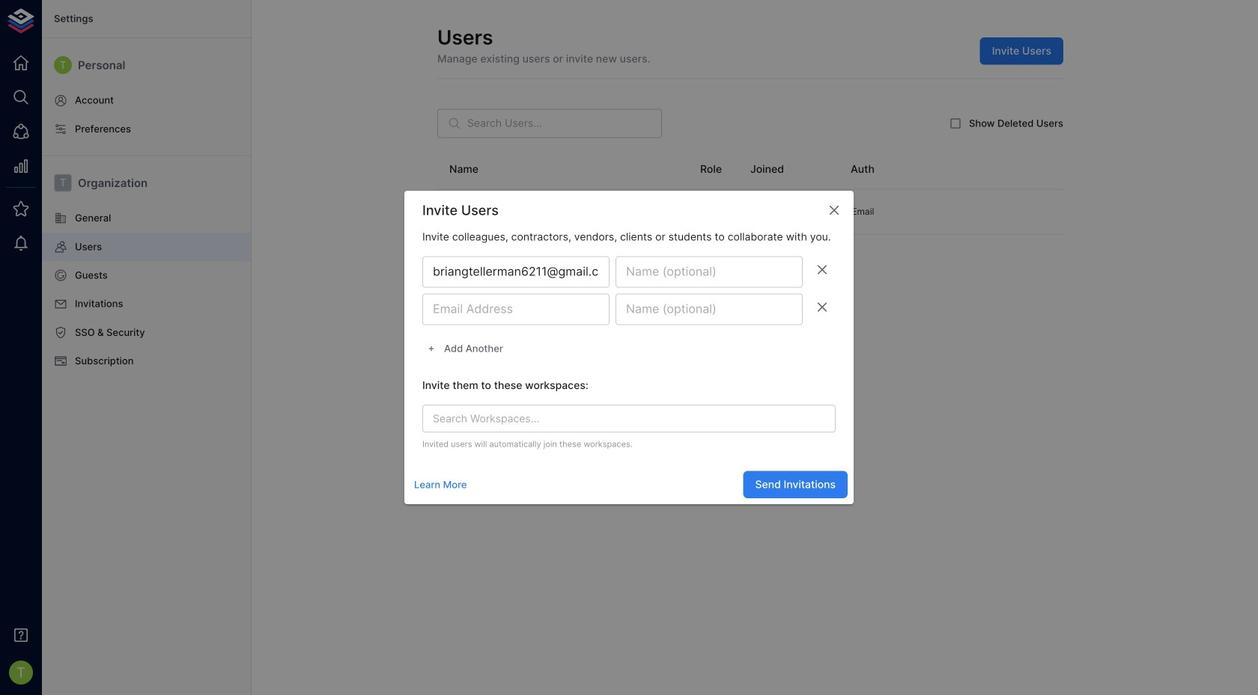 Task type: describe. For each thing, give the bounding box(es) containing it.
email address text field for name (optional) text box
[[422, 294, 610, 326]]

Name (optional) text field
[[616, 257, 803, 288]]



Task type: locate. For each thing, give the bounding box(es) containing it.
Search Users... text field
[[467, 109, 662, 138]]

Search Workspaces... text field
[[427, 410, 807, 428]]

Email Address text field
[[422, 257, 610, 288], [422, 294, 610, 326]]

1 vertical spatial email address text field
[[422, 294, 610, 326]]

email address text field for name (optional) text field at the top of the page
[[422, 257, 610, 288]]

Name (optional) text field
[[616, 294, 803, 326]]

1 email address text field from the top
[[422, 257, 610, 288]]

2 email address text field from the top
[[422, 294, 610, 326]]

0 vertical spatial email address text field
[[422, 257, 610, 288]]

dialog
[[404, 191, 854, 505]]



Task type: vqa. For each thing, say whether or not it's contained in the screenshot.
NAME (OPTIONAL) 'text field'
yes



